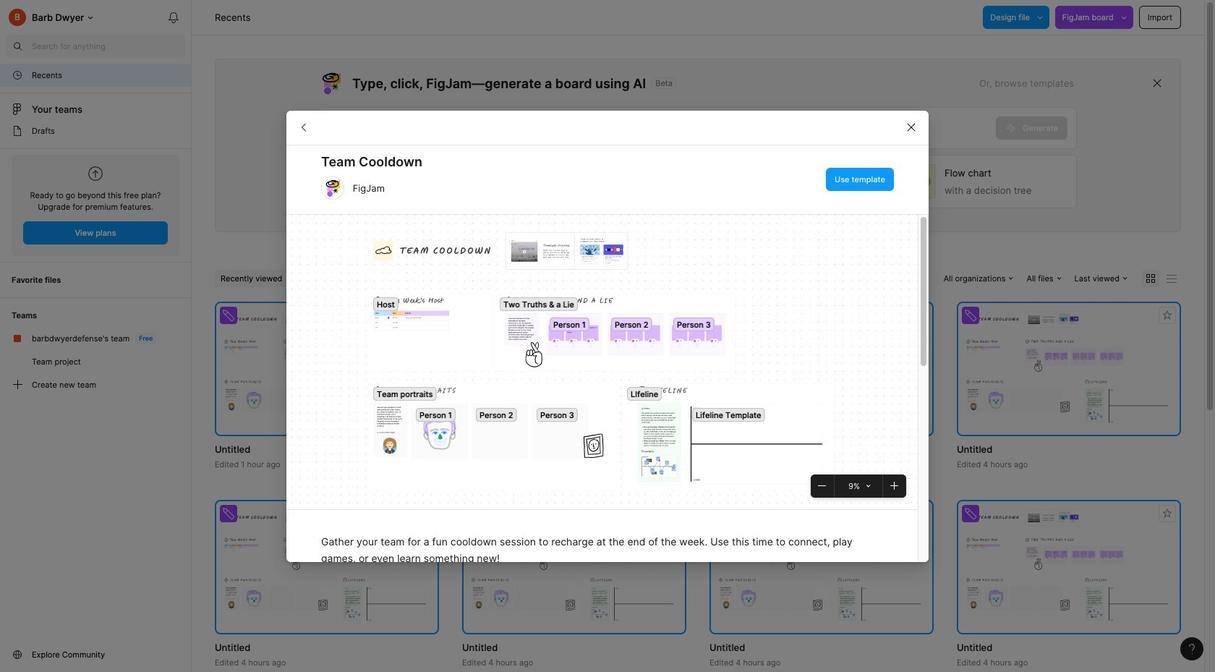Task type: describe. For each thing, give the bounding box(es) containing it.
community 16 image
[[12, 649, 23, 661]]

search 32 image
[[6, 35, 29, 58]]

select zoom level image
[[867, 484, 871, 488]]

Ex: A weekly team meeting, starting with an ice breaker field
[[320, 108, 997, 148]]

bell 32 image
[[162, 6, 185, 29]]



Task type: vqa. For each thing, say whether or not it's contained in the screenshot.
Daily Sync image
no



Task type: locate. For each thing, give the bounding box(es) containing it.
recent 16 image
[[12, 69, 23, 81]]

dialog
[[287, 110, 929, 672]]

Search for anything text field
[[32, 41, 185, 52]]

file thumbnail image
[[222, 311, 432, 427], [470, 311, 680, 427], [717, 311, 927, 427], [965, 311, 1175, 427], [222, 509, 432, 625], [470, 509, 680, 625], [717, 509, 927, 625], [965, 509, 1175, 625]]

page 16 image
[[12, 125, 23, 137]]



